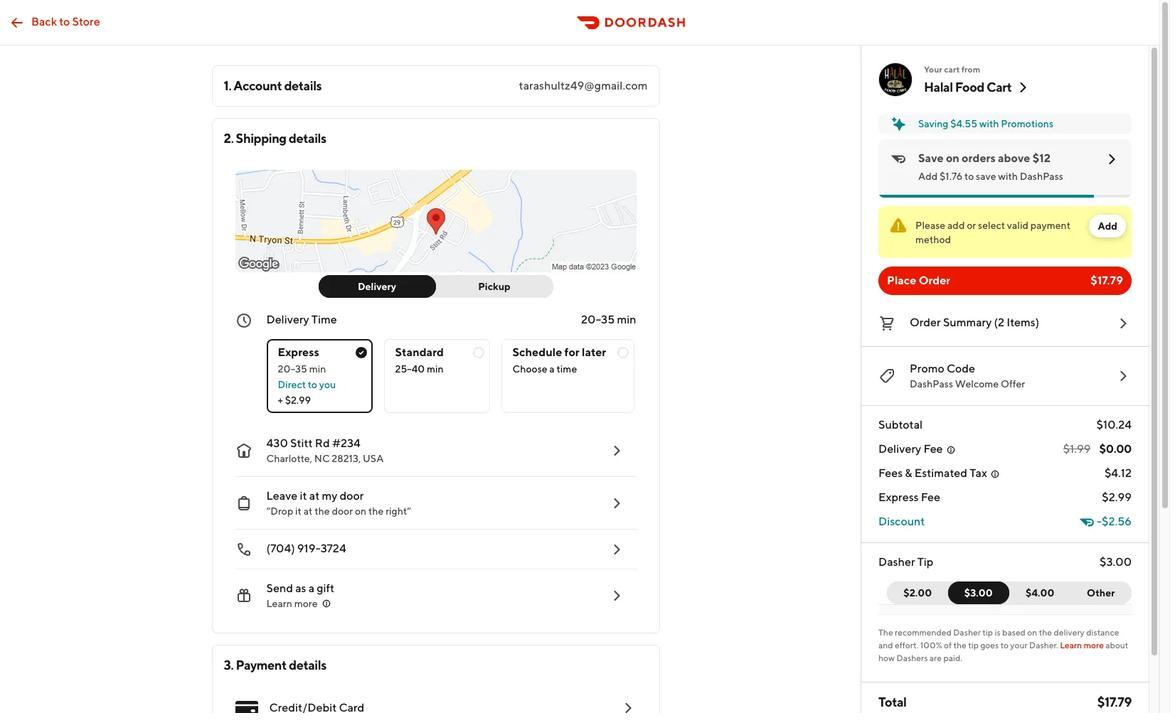 Task type: locate. For each thing, give the bounding box(es) containing it.
add right payment
[[1098, 221, 1118, 232]]

2 vertical spatial delivery
[[879, 443, 922, 456]]

to right back at the top of the page
[[59, 15, 70, 28]]

0 horizontal spatial learn more
[[267, 598, 318, 610]]

details right 2. shipping
[[289, 131, 326, 146]]

summary
[[944, 316, 992, 329]]

standard
[[395, 346, 444, 359]]

$3.00 button
[[948, 582, 1010, 605]]

0 vertical spatial dashpass
[[1020, 171, 1064, 182]]

2 horizontal spatial min
[[617, 313, 637, 327]]

1 horizontal spatial tip
[[983, 628, 993, 638]]

0 vertical spatial 20–35
[[581, 313, 615, 327]]

learn down send
[[267, 598, 292, 610]]

$3.00
[[1100, 556, 1132, 569], [965, 588, 993, 599]]

on left "right"" on the left bottom
[[355, 506, 367, 517]]

order
[[919, 274, 951, 288], [910, 316, 941, 329]]

0 vertical spatial it
[[300, 490, 307, 503]]

charlotte,
[[267, 453, 312, 465]]

right"
[[386, 506, 411, 517]]

$3.00 up other button
[[1100, 556, 1132, 569]]

430
[[267, 437, 288, 450]]

0 horizontal spatial delivery
[[267, 313, 309, 327]]

0 horizontal spatial learn
[[267, 598, 292, 610]]

status
[[879, 206, 1132, 258]]

add inside "button"
[[1098, 221, 1118, 232]]

learn inside button
[[267, 598, 292, 610]]

saving $4.55 with promotions button
[[879, 114, 1132, 134]]

0 vertical spatial add
[[919, 171, 938, 182]]

1 horizontal spatial add
[[1098, 221, 1118, 232]]

1 horizontal spatial more
[[1084, 640, 1104, 651]]

learn more link
[[1060, 640, 1104, 651]]

schedule for later
[[513, 346, 606, 359]]

0 vertical spatial dasher
[[879, 556, 916, 569]]

to left your
[[1001, 640, 1009, 651]]

0 horizontal spatial add
[[919, 171, 938, 182]]

20–35 up later
[[581, 313, 615, 327]]

100%
[[921, 640, 943, 651]]

1 horizontal spatial a
[[550, 364, 555, 375]]

express inside option group
[[278, 346, 319, 359]]

option group
[[267, 328, 637, 413]]

0 vertical spatial on
[[946, 152, 960, 165]]

stitt
[[290, 437, 313, 450]]

0 vertical spatial $2.99
[[285, 395, 311, 406]]

0 horizontal spatial $3.00
[[965, 588, 993, 599]]

1 vertical spatial with
[[999, 171, 1018, 182]]

the
[[879, 628, 894, 638]]

$2.99
[[285, 395, 311, 406], [1103, 491, 1132, 505]]

promo code dashpass welcome offer
[[910, 362, 1026, 390]]

(704) 919-3724 button
[[224, 530, 637, 570]]

welcome
[[956, 379, 999, 390]]

0 horizontal spatial on
[[355, 506, 367, 517]]

express
[[278, 346, 319, 359], [879, 491, 919, 505]]

it right the leave
[[300, 490, 307, 503]]

gift
[[317, 582, 335, 596]]

rd
[[315, 437, 330, 450]]

a
[[550, 364, 555, 375], [309, 582, 315, 596]]

1 horizontal spatial on
[[946, 152, 960, 165]]

1 horizontal spatial 20–35
[[581, 313, 615, 327]]

order left summary
[[910, 316, 941, 329]]

to left save
[[965, 171, 974, 182]]

save
[[976, 171, 997, 182]]

0 vertical spatial a
[[550, 364, 555, 375]]

to left you
[[308, 379, 317, 391]]

1 vertical spatial express
[[879, 491, 919, 505]]

dasher up goes
[[954, 628, 981, 638]]

1 horizontal spatial dasher
[[954, 628, 981, 638]]

at right "drop
[[304, 506, 313, 517]]

0 vertical spatial more
[[294, 598, 318, 610]]

details right 1. account
[[284, 78, 322, 93]]

1 horizontal spatial $3.00
[[1100, 556, 1132, 569]]

1 vertical spatial details
[[289, 131, 326, 146]]

1 horizontal spatial $2.99
[[1103, 491, 1132, 505]]

0 vertical spatial $3.00
[[1100, 556, 1132, 569]]

0 vertical spatial tip
[[983, 628, 993, 638]]

0 vertical spatial details
[[284, 78, 322, 93]]

$1.76
[[940, 171, 963, 182]]

your
[[924, 64, 943, 75]]

2 horizontal spatial on
[[1028, 628, 1038, 638]]

add button
[[1090, 215, 1127, 238]]

as
[[295, 582, 306, 596]]

min for 25–40 min
[[427, 364, 444, 375]]

$2.99 inside 20–35 min direct to you + $2.99
[[285, 395, 311, 406]]

learn more down send as a gift
[[267, 598, 318, 610]]

the up dasher.
[[1039, 628, 1053, 638]]

add
[[948, 220, 965, 231]]

0 horizontal spatial tip
[[969, 640, 979, 651]]

door down my in the bottom left of the page
[[332, 506, 353, 517]]

choose
[[513, 364, 548, 375]]

send
[[267, 582, 293, 596]]

and
[[879, 640, 894, 651]]

from
[[962, 64, 981, 75]]

1 horizontal spatial learn more
[[1060, 640, 1104, 651]]

on inside the recommended dasher tip is based on the delivery distance and effort. 100% of the tip goes to your dasher.
[[1028, 628, 1038, 638]]

details
[[284, 78, 322, 93], [289, 131, 326, 146], [289, 658, 327, 673]]

min
[[617, 313, 637, 327], [309, 364, 326, 375], [427, 364, 444, 375]]

1 vertical spatial learn
[[1060, 640, 1083, 651]]

0 vertical spatial door
[[340, 490, 364, 503]]

on up $1.76
[[946, 152, 960, 165]]

on
[[946, 152, 960, 165], [355, 506, 367, 517], [1028, 628, 1038, 638]]

$17.79 down add "button"
[[1091, 274, 1124, 288]]

0 horizontal spatial express
[[278, 346, 319, 359]]

0 vertical spatial delivery
[[358, 281, 396, 292]]

promo
[[910, 362, 945, 376]]

1 vertical spatial 20–35
[[278, 364, 307, 375]]

0 vertical spatial learn more
[[267, 598, 318, 610]]

fee down fees & estimated
[[921, 491, 941, 505]]

on up dasher.
[[1028, 628, 1038, 638]]

2 vertical spatial on
[[1028, 628, 1038, 638]]

about
[[1106, 640, 1129, 651]]

door right my in the bottom left of the page
[[340, 490, 364, 503]]

1 vertical spatial $2.99
[[1103, 491, 1132, 505]]

0 horizontal spatial 20–35
[[278, 364, 307, 375]]

dashpass down $12 at the right of page
[[1020, 171, 1064, 182]]

add
[[919, 171, 938, 182], [1098, 221, 1118, 232]]

offer
[[1001, 379, 1026, 390]]

$1.99
[[1064, 443, 1091, 456]]

the down my in the bottom left of the page
[[315, 506, 330, 517]]

tip left goes
[[969, 640, 979, 651]]

delivery time
[[267, 313, 337, 327]]

$2.00 button
[[887, 582, 958, 605]]

20–35 up direct
[[278, 364, 307, 375]]

details right 3. payment
[[289, 658, 327, 673]]

1 vertical spatial on
[[355, 506, 367, 517]]

0 vertical spatial order
[[919, 274, 951, 288]]

fee up estimated at the bottom of the page
[[924, 443, 943, 456]]

the left "right"" on the left bottom
[[369, 506, 384, 517]]

1 vertical spatial at
[[304, 506, 313, 517]]

1 vertical spatial order
[[910, 316, 941, 329]]

$2.99 up $2.56
[[1103, 491, 1132, 505]]

a right the as
[[309, 582, 315, 596]]

0 horizontal spatial min
[[309, 364, 326, 375]]

choose a time
[[513, 364, 577, 375]]

Other button
[[1071, 582, 1132, 605]]

0 horizontal spatial dashpass
[[910, 379, 954, 390]]

learn down 'delivery'
[[1060, 640, 1083, 651]]

tarashultz49@gmail.com
[[519, 79, 648, 93]]

is
[[995, 628, 1001, 638]]

details for 3. payment details
[[289, 658, 327, 673]]

express up discount
[[879, 491, 919, 505]]

0 vertical spatial express
[[278, 346, 319, 359]]

None radio
[[267, 339, 373, 413], [384, 339, 490, 413], [501, 339, 635, 413], [267, 339, 373, 413], [384, 339, 490, 413], [501, 339, 635, 413]]

1 horizontal spatial delivery
[[358, 281, 396, 292]]

code
[[947, 362, 976, 376]]

on inside leave it at my door "drop it at the door on the right"
[[355, 506, 367, 517]]

$17.79 down about
[[1098, 695, 1132, 710]]

learn more down 'delivery'
[[1060, 640, 1104, 651]]

0 horizontal spatial $2.99
[[285, 395, 311, 406]]

with right $4.55 at the right of the page
[[980, 118, 999, 130]]

send as a gift
[[267, 582, 335, 596]]

0 horizontal spatial more
[[294, 598, 318, 610]]

place order
[[887, 274, 951, 288]]

nc
[[314, 453, 330, 465]]

express for express fee
[[879, 491, 919, 505]]

1 vertical spatial $3.00
[[965, 588, 993, 599]]

1 horizontal spatial dashpass
[[1020, 171, 1064, 182]]

on inside save on orders above $12 add $1.76 to save with dashpass
[[946, 152, 960, 165]]

a left time
[[550, 364, 555, 375]]

20–35 for 20–35 min direct to you + $2.99
[[278, 364, 307, 375]]

learn more inside button
[[267, 598, 318, 610]]

1 vertical spatial dashpass
[[910, 379, 954, 390]]

$17.79
[[1091, 274, 1124, 288], [1098, 695, 1132, 710]]

at left my in the bottom left of the page
[[309, 490, 320, 503]]

20–35 for 20–35 min
[[581, 313, 615, 327]]

order summary (2 items) button
[[879, 312, 1132, 335]]

dashpass down promo
[[910, 379, 954, 390]]

3. payment details
[[224, 658, 327, 673]]

to inside the recommended dasher tip is based on the delivery distance and effort. 100% of the tip goes to your dasher.
[[1001, 640, 1009, 651]]

are
[[930, 653, 942, 664]]

1 vertical spatial add
[[1098, 221, 1118, 232]]

1 vertical spatial a
[[309, 582, 315, 596]]

0 vertical spatial with
[[980, 118, 999, 130]]

0 horizontal spatial a
[[309, 582, 315, 596]]

tax
[[970, 467, 988, 480]]

1 vertical spatial dasher
[[954, 628, 981, 638]]

order right place
[[919, 274, 951, 288]]

menu
[[224, 686, 648, 714]]

$3.00 up the recommended dasher tip is based on the delivery distance and effort. 100% of the tip goes to your dasher.
[[965, 588, 993, 599]]

add down 'save'
[[919, 171, 938, 182]]

1 vertical spatial learn more
[[1060, 640, 1104, 651]]

(2
[[995, 316, 1005, 329]]

the
[[315, 506, 330, 517], [369, 506, 384, 517], [1039, 628, 1053, 638], [954, 640, 967, 651]]

about how dashers are paid.
[[879, 640, 1129, 664]]

3724
[[321, 542, 346, 556]]

your
[[1011, 640, 1028, 651]]

dashpass
[[1020, 171, 1064, 182], [910, 379, 954, 390]]

store
[[72, 15, 100, 28]]

express down delivery time
[[278, 346, 319, 359]]

1 horizontal spatial express
[[879, 491, 919, 505]]

1 vertical spatial delivery
[[267, 313, 309, 327]]

tip left is at the bottom of page
[[983, 628, 993, 638]]

20–35 min
[[581, 313, 637, 327]]

dasher inside the recommended dasher tip is based on the delivery distance and effort. 100% of the tip goes to your dasher.
[[954, 628, 981, 638]]

0 vertical spatial $17.79
[[1091, 274, 1124, 288]]

2 vertical spatial details
[[289, 658, 327, 673]]

it right "drop
[[295, 506, 302, 517]]

with
[[980, 118, 999, 130], [999, 171, 1018, 182]]

more down the as
[[294, 598, 318, 610]]

promotions
[[1001, 118, 1054, 130]]

total
[[879, 695, 907, 710]]

paid.
[[944, 653, 963, 664]]

dasher
[[879, 556, 916, 569], [954, 628, 981, 638]]

add inside save on orders above $12 add $1.76 to save with dashpass
[[919, 171, 938, 182]]

a inside option group
[[550, 364, 555, 375]]

1 horizontal spatial min
[[427, 364, 444, 375]]

it
[[300, 490, 307, 503], [295, 506, 302, 517]]

$2.99 down direct
[[285, 395, 311, 406]]

2. shipping
[[224, 131, 287, 146]]

0 vertical spatial learn
[[267, 598, 292, 610]]

min inside 20–35 min direct to you + $2.99
[[309, 364, 326, 375]]

more down distance
[[1084, 640, 1104, 651]]

dasher left 'tip'
[[879, 556, 916, 569]]

430 stitt rd #234 charlotte,  nc 28213,  usa
[[267, 437, 384, 465]]

of
[[944, 640, 952, 651]]

time
[[557, 364, 577, 375]]

20–35 inside 20–35 min direct to you + $2.99
[[278, 364, 307, 375]]

25–40 min
[[395, 364, 444, 375]]

with inside save on orders above $12 add $1.76 to save with dashpass
[[999, 171, 1018, 182]]

with down above
[[999, 171, 1018, 182]]

leave
[[267, 490, 298, 503]]



Task type: vqa. For each thing, say whether or not it's contained in the screenshot.
Have
no



Task type: describe. For each thing, give the bounding box(es) containing it.
my
[[322, 490, 338, 503]]

estimated
[[915, 467, 968, 480]]

1 vertical spatial it
[[295, 506, 302, 517]]

saving $4.55 with promotions
[[919, 118, 1054, 130]]

recommended
[[895, 628, 952, 638]]

orders
[[962, 152, 996, 165]]

$0.00
[[1100, 443, 1132, 456]]

back to store
[[31, 15, 100, 28]]

$4.00 button
[[1001, 582, 1071, 605]]

dashpass inside promo code dashpass welcome offer
[[910, 379, 954, 390]]

25–40
[[395, 364, 425, 375]]

food
[[956, 80, 985, 95]]

dasher.
[[1030, 640, 1059, 651]]

please add or select valid payment method
[[916, 220, 1071, 246]]

cart
[[987, 80, 1012, 95]]

usa
[[363, 453, 384, 465]]

above
[[998, 152, 1031, 165]]

back to store button
[[0, 8, 109, 37]]

to inside save on orders above $12 add $1.76 to save with dashpass
[[965, 171, 974, 182]]

20–35 min direct to you + $2.99
[[278, 364, 336, 406]]

discount
[[879, 515, 925, 529]]

0 horizontal spatial dasher
[[879, 556, 916, 569]]

delivery inside option
[[358, 281, 396, 292]]

the recommended dasher tip is based on the delivery distance and effort. 100% of the tip goes to your dasher.
[[879, 628, 1120, 651]]

order inside "button"
[[910, 316, 941, 329]]

show menu image
[[235, 697, 258, 714]]

the right of
[[954, 640, 967, 651]]

919-
[[297, 542, 321, 556]]

or
[[967, 220, 977, 231]]

tip
[[918, 556, 934, 569]]

1. account
[[224, 78, 282, 93]]

0 vertical spatial at
[[309, 490, 320, 503]]

tip amount option group
[[887, 582, 1132, 605]]

based
[[1003, 628, 1026, 638]]

details for 1. account details
[[284, 78, 322, 93]]

subtotal
[[879, 418, 923, 432]]

to inside 20–35 min direct to you + $2.99
[[308, 379, 317, 391]]

28213,
[[332, 453, 361, 465]]

more inside button
[[294, 598, 318, 610]]

#234
[[332, 437, 361, 450]]

1 vertical spatial tip
[[969, 640, 979, 651]]

direct
[[278, 379, 306, 391]]

saving
[[919, 118, 949, 130]]

details for 2. shipping details
[[289, 131, 326, 146]]

1 vertical spatial door
[[332, 506, 353, 517]]

other
[[1087, 588, 1115, 599]]

leave it at my door "drop it at the door on the right"
[[267, 490, 411, 517]]

for
[[565, 346, 580, 359]]

2 horizontal spatial delivery
[[879, 443, 922, 456]]

3. payment
[[224, 658, 287, 673]]

how
[[879, 653, 895, 664]]

+
[[278, 395, 283, 406]]

goes
[[981, 640, 999, 651]]

dashers
[[897, 653, 928, 664]]

your cart from
[[924, 64, 981, 75]]

$3.00 inside button
[[965, 588, 993, 599]]

fees
[[879, 467, 903, 480]]

1 vertical spatial $17.79
[[1098, 695, 1132, 710]]

min for 20–35 min direct to you + $2.99
[[309, 364, 326, 375]]

dashpass inside save on orders above $12 add $1.76 to save with dashpass
[[1020, 171, 1064, 182]]

save
[[919, 152, 944, 165]]

you
[[319, 379, 336, 391]]

express for express
[[278, 346, 319, 359]]

to inside button
[[59, 15, 70, 28]]

select
[[979, 220, 1006, 231]]

-$2.56
[[1097, 515, 1132, 529]]

$4.12
[[1105, 467, 1132, 480]]

effort.
[[895, 640, 919, 651]]

delivery
[[1054, 628, 1085, 638]]

schedule
[[513, 346, 562, 359]]

1 horizontal spatial learn
[[1060, 640, 1083, 651]]

Pickup radio
[[427, 275, 553, 298]]

Delivery radio
[[318, 275, 436, 298]]

status containing please add or select valid payment method
[[879, 206, 1132, 258]]

min for 20–35 min
[[617, 313, 637, 327]]

0 vertical spatial fee
[[924, 443, 943, 456]]

fees & estimated
[[879, 467, 968, 480]]

halal food cart
[[924, 80, 1012, 95]]

time
[[312, 313, 337, 327]]

(704)
[[267, 542, 295, 556]]

payment
[[1031, 220, 1071, 231]]

option group containing express
[[267, 328, 637, 413]]

1 vertical spatial more
[[1084, 640, 1104, 651]]

(704) 919-3724
[[267, 542, 346, 556]]

$12
[[1033, 152, 1051, 165]]

$2.56
[[1102, 515, 1132, 529]]

1 vertical spatial fee
[[921, 491, 941, 505]]

with inside button
[[980, 118, 999, 130]]

delivery or pickup selector option group
[[318, 275, 553, 298]]

$4.00
[[1026, 588, 1055, 599]]

-
[[1097, 515, 1102, 529]]

back
[[31, 15, 57, 28]]

"drop
[[267, 506, 293, 517]]

place
[[887, 274, 917, 288]]

distance
[[1087, 628, 1120, 638]]

2. shipping details
[[224, 131, 326, 146]]

halal food cart button
[[924, 79, 1032, 96]]

cart
[[945, 64, 960, 75]]

pickup
[[478, 281, 511, 292]]

$10.24
[[1097, 418, 1132, 432]]

add new payment method image
[[619, 700, 637, 714]]

learn more button
[[267, 597, 332, 611]]



